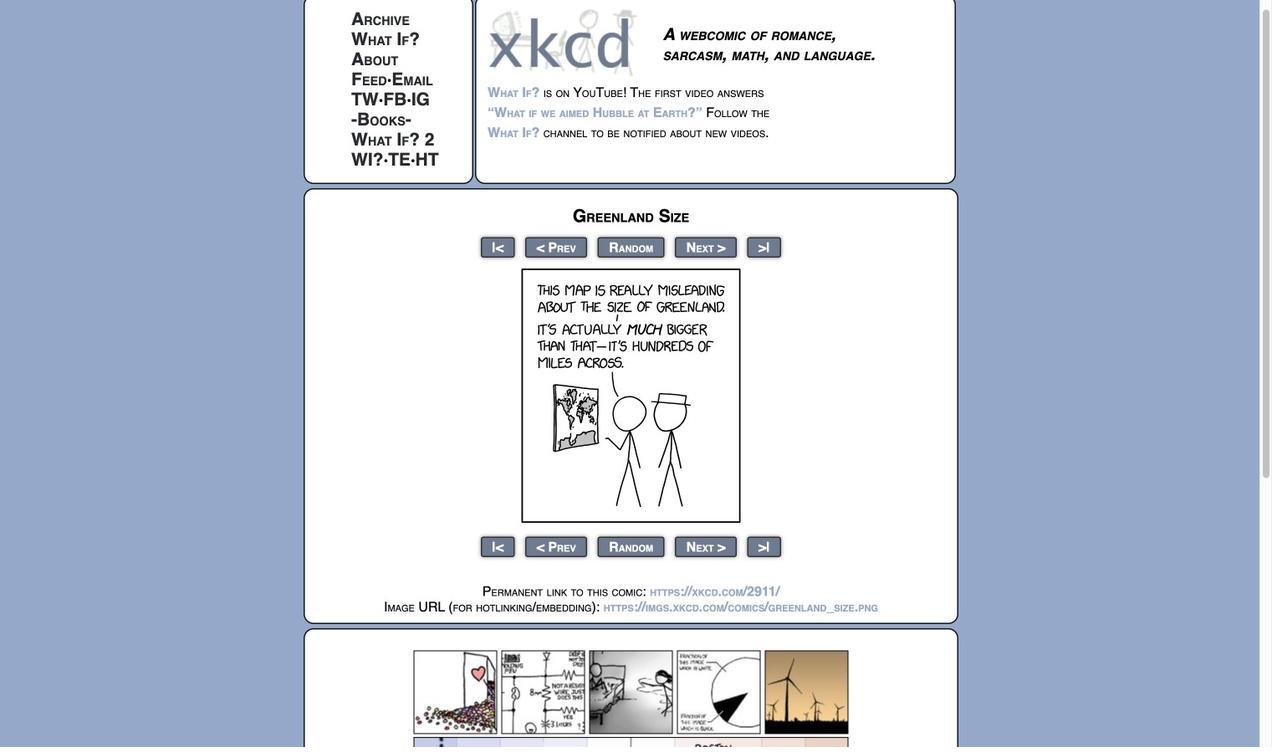 Task type: describe. For each thing, give the bounding box(es) containing it.
greenland size image
[[522, 269, 741, 523]]

xkcd.com logo image
[[488, 8, 643, 77]]

selected comics image
[[414, 651, 849, 734]]



Task type: vqa. For each thing, say whether or not it's contained in the screenshot.
Earth temperature timeline image
yes



Task type: locate. For each thing, give the bounding box(es) containing it.
earth temperature timeline image
[[414, 737, 849, 747]]



